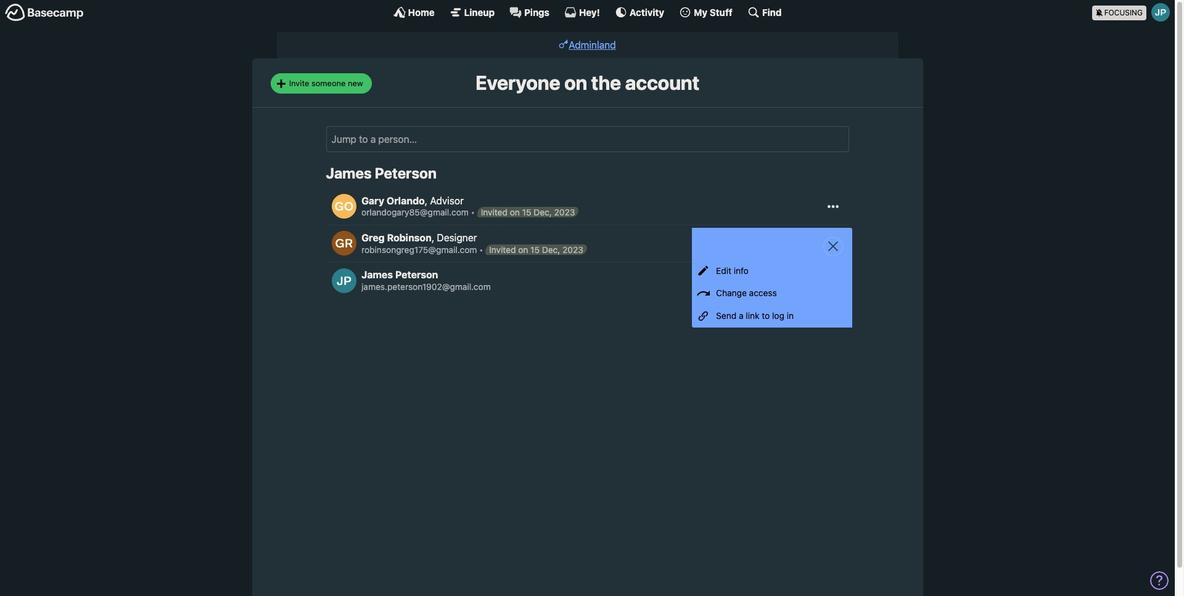 Task type: describe. For each thing, give the bounding box(es) containing it.
peterson for james peterson
[[375, 165, 437, 182]]

robinsongreg175@gmail.com
[[361, 245, 477, 255]]

2023 for , designer
[[562, 245, 583, 255]]

main element
[[0, 0, 1175, 24]]

james peterson option
[[326, 263, 849, 299]]

designer
[[437, 232, 477, 244]]

invite
[[289, 78, 309, 88]]

james peterson
[[326, 165, 437, 182]]

invite someone new
[[289, 78, 363, 88]]

send a link to log in link
[[692, 305, 852, 328]]

switch accounts image
[[5, 3, 84, 22]]

Jump to a person… text field
[[326, 126, 849, 152]]

james peterson james.peterson1902@gmail.com
[[361, 270, 491, 292]]

dec, for , advisor
[[534, 207, 552, 218]]

invited for , advisor
[[481, 207, 507, 218]]

find
[[762, 6, 782, 18]]

james peterson group
[[326, 165, 852, 328]]

james peterson image
[[1151, 3, 1170, 22]]

, for , designer
[[432, 232, 434, 244]]

focusing
[[1104, 8, 1143, 17]]

in
[[787, 311, 794, 321]]

adminland
[[569, 39, 616, 51]]

orlando
[[387, 195, 425, 206]]

new
[[348, 78, 363, 88]]

log
[[772, 311, 784, 321]]

• for , advisor
[[471, 207, 475, 218]]

edit
[[716, 266, 731, 276]]

james.peterson1902@gmail.com
[[361, 282, 491, 292]]

peterson for james peterson james.peterson1902@gmail.com
[[395, 270, 438, 281]]

edit info
[[716, 266, 749, 276]]

home link
[[393, 6, 435, 19]]

hey! button
[[564, 6, 600, 19]]

pings button
[[509, 6, 549, 19]]

everyone
[[475, 71, 560, 95]]

link
[[746, 311, 759, 321]]

account
[[625, 71, 699, 95]]

info
[[734, 266, 749, 276]]

15 for , advisor
[[522, 207, 531, 218]]

james for james peterson
[[326, 165, 372, 182]]



Task type: locate. For each thing, give the bounding box(es) containing it.
my stuff button
[[679, 6, 733, 19]]

option
[[326, 188, 849, 226], [326, 226, 852, 328]]

• down gary orlando , advisor orlandogary85@gmail.com • invited on 15 dec, 2023
[[479, 245, 483, 255]]

peterson up james.peterson1902@gmail.com
[[395, 270, 438, 281]]

option containing greg robinson
[[326, 226, 852, 328]]

greg robinson , designer robinsongreg175@gmail.com • invited on 15 dec, 2023
[[361, 232, 583, 255]]

send
[[716, 311, 736, 321]]

• inside greg robinson , designer robinsongreg175@gmail.com • invited on 15 dec, 2023
[[479, 245, 483, 255]]

activity link
[[615, 6, 664, 19]]

, inside greg robinson , designer robinsongreg175@gmail.com • invited on 15 dec, 2023
[[432, 232, 434, 244]]

my stuff
[[694, 6, 733, 18]]

peterson
[[375, 165, 437, 182], [395, 270, 438, 281]]

, for , advisor
[[425, 195, 427, 206]]

0 vertical spatial ,
[[425, 195, 427, 206]]

dec, inside gary orlando , advisor orlandogary85@gmail.com • invited on 15 dec, 2023
[[534, 207, 552, 218]]

invited for , designer
[[489, 245, 516, 255]]

pings
[[524, 6, 549, 18]]

focusing button
[[1092, 0, 1175, 24]]

orlandogary85@gmail.com
[[361, 207, 469, 218]]

1 vertical spatial james
[[361, 270, 393, 281]]

1 horizontal spatial ,
[[432, 232, 434, 244]]

2023
[[554, 207, 575, 218], [562, 245, 583, 255]]

1 vertical spatial invited
[[489, 245, 516, 255]]

james up gary orlando, advisor at james peterson image
[[326, 165, 372, 182]]

send a link to log in
[[716, 311, 794, 321]]

james inside "james peterson james.peterson1902@gmail.com"
[[361, 270, 393, 281]]

2 option from the top
[[326, 226, 852, 328]]

peterson inside "james peterson james.peterson1902@gmail.com"
[[395, 270, 438, 281]]

greg
[[361, 232, 385, 244]]

0 horizontal spatial •
[[471, 207, 475, 218]]

option containing gary orlando
[[326, 188, 849, 226]]

on for designer
[[518, 245, 528, 255]]

change
[[716, 288, 747, 299]]

0 vertical spatial •
[[471, 207, 475, 218]]

lineup link
[[449, 6, 495, 19]]

,
[[425, 195, 427, 206], [432, 232, 434, 244]]

on inside greg robinson , designer robinsongreg175@gmail.com • invited on 15 dec, 2023
[[518, 245, 528, 255]]

1 vertical spatial •
[[479, 245, 483, 255]]

1 vertical spatial 15
[[530, 245, 540, 255]]

james for james peterson james.peterson1902@gmail.com
[[361, 270, 393, 281]]

, up orlandogary85@gmail.com
[[425, 195, 427, 206]]

1 vertical spatial peterson
[[395, 270, 438, 281]]

advisor
[[430, 195, 464, 206]]

james peterson, james peterson image
[[332, 269, 357, 293]]

edit info link
[[692, 260, 852, 283]]

lineup
[[464, 6, 495, 18]]

activity
[[630, 6, 664, 18]]

james right james peterson, james peterson icon
[[361, 270, 393, 281]]

home
[[408, 6, 435, 18]]

0 vertical spatial invited
[[481, 207, 507, 218]]

1 vertical spatial 2023
[[562, 245, 583, 255]]

1 horizontal spatial •
[[479, 245, 483, 255]]

find button
[[747, 6, 782, 19]]

0 vertical spatial on
[[564, 71, 587, 95]]

my
[[694, 6, 707, 18]]

on inside gary orlando , advisor orlandogary85@gmail.com • invited on 15 dec, 2023
[[510, 207, 520, 218]]

• up designer in the top left of the page
[[471, 207, 475, 218]]

0 vertical spatial 2023
[[554, 207, 575, 218]]

dec, for , designer
[[542, 245, 560, 255]]

1 vertical spatial ,
[[432, 232, 434, 244]]

on for advisor
[[510, 207, 520, 218]]

change access
[[716, 288, 777, 299]]

, inside gary orlando , advisor orlandogary85@gmail.com • invited on 15 dec, 2023
[[425, 195, 427, 206]]

change access link
[[692, 283, 852, 305]]

adminland link
[[559, 39, 616, 51]]

robinson
[[387, 232, 432, 244]]

• for , designer
[[479, 245, 483, 255]]

hey!
[[579, 6, 600, 18]]

15 inside gary orlando , advisor orlandogary85@gmail.com • invited on 15 dec, 2023
[[522, 207, 531, 218]]

gary orlando , advisor orlandogary85@gmail.com • invited on 15 dec, 2023
[[361, 195, 575, 218]]

peterson up orlando
[[375, 165, 437, 182]]

everyone on the account
[[475, 71, 699, 95]]

0 vertical spatial james
[[326, 165, 372, 182]]

1 vertical spatial on
[[510, 207, 520, 218]]

2023 for , advisor
[[554, 207, 575, 218]]

james
[[326, 165, 372, 182], [361, 270, 393, 281]]

0 vertical spatial peterson
[[375, 165, 437, 182]]

invited down gary orlando , advisor orlandogary85@gmail.com • invited on 15 dec, 2023
[[489, 245, 516, 255]]

•
[[471, 207, 475, 218], [479, 245, 483, 255]]

, up robinsongreg175@gmail.com
[[432, 232, 434, 244]]

• inside gary orlando , advisor orlandogary85@gmail.com • invited on 15 dec, 2023
[[471, 207, 475, 218]]

gary orlando, advisor at james peterson image
[[332, 194, 357, 219]]

2 vertical spatial on
[[518, 245, 528, 255]]

2023 inside gary orlando , advisor orlandogary85@gmail.com • invited on 15 dec, 2023
[[554, 207, 575, 218]]

invited
[[481, 207, 507, 218], [489, 245, 516, 255]]

0 vertical spatial 15
[[522, 207, 531, 218]]

the
[[591, 71, 621, 95]]

gary
[[361, 195, 384, 206]]

stuff
[[710, 6, 733, 18]]

invited inside greg robinson , designer robinsongreg175@gmail.com • invited on 15 dec, 2023
[[489, 245, 516, 255]]

0 vertical spatial dec,
[[534, 207, 552, 218]]

invited up greg robinson , designer robinsongreg175@gmail.com • invited on 15 dec, 2023 at the left of the page
[[481, 207, 507, 218]]

1 vertical spatial dec,
[[542, 245, 560, 255]]

to
[[762, 311, 770, 321]]

invite someone new link
[[270, 74, 372, 94]]

15
[[522, 207, 531, 218], [530, 245, 540, 255]]

0 horizontal spatial ,
[[425, 195, 427, 206]]

2023 inside greg robinson , designer robinsongreg175@gmail.com • invited on 15 dec, 2023
[[562, 245, 583, 255]]

dec, inside greg robinson , designer robinsongreg175@gmail.com • invited on 15 dec, 2023
[[542, 245, 560, 255]]

dec,
[[534, 207, 552, 218], [542, 245, 560, 255]]

15 inside greg robinson , designer robinsongreg175@gmail.com • invited on 15 dec, 2023
[[530, 245, 540, 255]]

15 for , designer
[[530, 245, 540, 255]]

1 option from the top
[[326, 188, 849, 226]]

on
[[564, 71, 587, 95], [510, 207, 520, 218], [518, 245, 528, 255]]

someone
[[311, 78, 346, 88]]

greg robinson, designer at james peterson image
[[332, 231, 357, 256]]

access
[[749, 288, 777, 299]]

invited inside gary orlando , advisor orlandogary85@gmail.com • invited on 15 dec, 2023
[[481, 207, 507, 218]]

a
[[739, 311, 743, 321]]



Task type: vqa. For each thing, say whether or not it's contained in the screenshot.
'send'
yes



